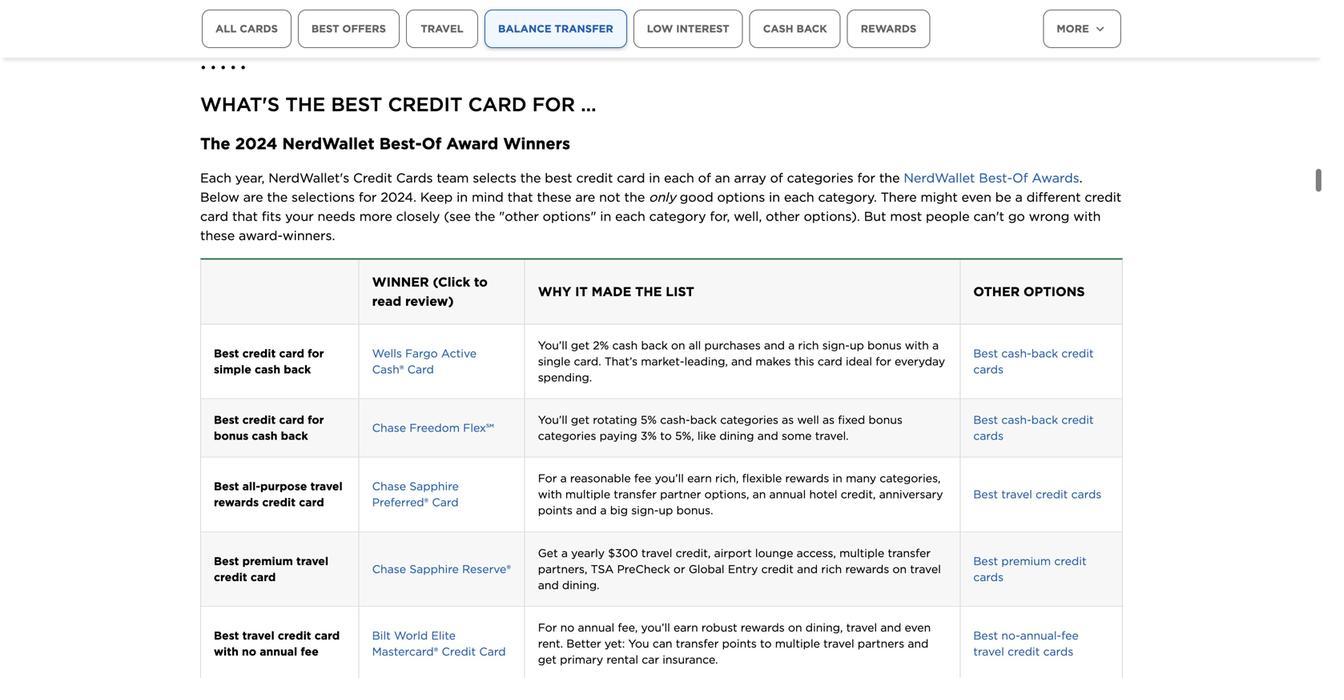 Task type: vqa. For each thing, say whether or not it's contained in the screenshot.
right an
yes



Task type: locate. For each thing, give the bounding box(es) containing it.
1 vertical spatial for
[[538, 621, 557, 635]]

rewards up partners
[[846, 563, 890, 576]]

2 horizontal spatial categories
[[787, 170, 854, 186]]

1 vertical spatial points
[[722, 637, 757, 651]]

0 horizontal spatial these
[[200, 228, 235, 244]]

1 vertical spatial you'll
[[641, 621, 671, 635]]

cash- up 5%,
[[661, 414, 691, 427]]

chase up "preferred®" at bottom
[[372, 480, 406, 494]]

cash up the that's
[[613, 339, 638, 353]]

0 vertical spatial each
[[664, 170, 695, 186]]

2 vertical spatial annual
[[260, 645, 297, 659]]

for,
[[710, 209, 730, 224]]

an up options
[[715, 170, 731, 186]]

cash up all-
[[252, 430, 278, 443]]

in
[[649, 170, 661, 186], [457, 190, 468, 205], [769, 190, 781, 205], [600, 209, 612, 224], [833, 472, 843, 486]]

for a reasonable fee you'll earn rich, flexible rewards in many categories, with multiple transfer partner options, an annual hotel credit, anniversary points and a big sign-up bonus.
[[538, 472, 944, 518]]

best cash-back credit cards link for you'll get rotating 5% cash-back categories as well as fixed bonus categories paying 3% to 5%, like dining and some travel.
[[974, 414, 1094, 443]]

apr up offers
[[351, 5, 379, 21]]

in inside . below are the selections for 2024. keep in mind that these are not the
[[457, 190, 468, 205]]

0 horizontal spatial purchases
[[634, 0, 698, 2]]

rich down access,
[[822, 563, 842, 576]]

2 • from the left
[[210, 60, 216, 75]]

more
[[360, 209, 392, 224]]

on down anniversary
[[893, 563, 907, 576]]

1 sapphire from the top
[[410, 480, 459, 494]]

that inside 'good options in each category. there might even be a different credit card that fits your needs more closely (see the "other options" in each category for, well, other options). but most people can't go wrong with these award-winners.'
[[232, 209, 258, 224]]

1 vertical spatial up
[[659, 504, 673, 518]]

a up everyday
[[933, 339, 939, 353]]

for inside 'for a reasonable fee you'll earn rich, flexible rewards in many categories, with multiple transfer partner options, an annual hotel credit, anniversary points and a big sign-up bonus.'
[[538, 472, 557, 486]]

card right "preferred®" at bottom
[[432, 496, 459, 510]]

for for for no annual fee, you'll earn robust rewards on dining, travel and even rent. better yet: you can transfer points to multiple travel partners and get primary rental car insurance.
[[538, 621, 557, 635]]

bonus inside best credit card for bonus cash back
[[214, 430, 249, 443]]

1 for from the top
[[538, 472, 557, 486]]

you'll inside the you'll get 2% cash back on all purchases and a rich sign-up bonus with a single card. that's market-leading, and makes this card ideal for everyday spending.
[[538, 339, 568, 353]]

0 vertical spatial credit,
[[841, 488, 876, 502]]

cards inside best premium credit cards
[[974, 571, 1004, 584]]

more
[[1057, 22, 1090, 35]]

2 vertical spatial each
[[616, 209, 646, 224]]

2 vertical spatial bonus
[[214, 430, 249, 443]]

categories down rotating on the bottom of the page
[[538, 430, 597, 443]]

best cash-back credit cards link down other options on the top right of the page
[[974, 347, 1094, 377]]

get inside the you'll get 2% cash back on all purchases and a rich sign-up bonus with a single card. that's market-leading, and makes this card ideal for everyday spending.
[[571, 339, 590, 353]]

people
[[926, 209, 970, 224]]

might
[[921, 190, 958, 205]]

of
[[422, 134, 442, 154], [1013, 170, 1029, 186]]

that up award-
[[232, 209, 258, 224]]

0 horizontal spatial annual
[[260, 645, 297, 659]]

fee for reasonable
[[635, 472, 652, 486]]

2 vertical spatial chase
[[372, 563, 406, 576]]

0 horizontal spatial are
[[243, 190, 263, 205]]

2024.
[[381, 190, 417, 205]]

earn inside 'for a reasonable fee you'll earn rich, flexible rewards in many categories, with multiple transfer partner options, an annual hotel credit, anniversary points and a big sign-up bonus.'
[[688, 472, 712, 486]]

a right be at the top of the page
[[1016, 190, 1023, 205]]

2 vertical spatial multiple
[[775, 637, 820, 651]]

card left the bilt
[[315, 629, 340, 643]]

1 vertical spatial fee
[[1062, 629, 1079, 643]]

the
[[905, 0, 926, 2], [506, 5, 527, 21], [521, 170, 541, 186], [880, 170, 900, 186], [267, 190, 288, 205], [625, 190, 645, 205], [475, 209, 496, 224]]

a inside 'good options in each category. there might even be a different credit card that fits your needs more closely (see the "other options" in each category for, well, other options). but most people can't go wrong with these award-winners.'
[[1016, 190, 1023, 205]]

chase inside chase sapphire preferred® card
[[372, 480, 406, 494]]

rich up this
[[799, 339, 819, 353]]

2 horizontal spatial apr
[[986, 0, 1014, 2]]

3 • from the left
[[220, 60, 226, 75]]

1 horizontal spatial that
[[508, 190, 533, 205]]

0 vertical spatial of
[[422, 134, 442, 154]]

1 horizontal spatial transfer
[[676, 637, 719, 651]]

2 for from the top
[[538, 621, 557, 635]]

0 vertical spatial annual
[[770, 488, 806, 502]]

and left some
[[758, 430, 779, 443]]

best
[[331, 93, 382, 116]]

rewards inside get a yearly $300 travel credit, airport lounge access, multiple transfer partners, tsa precheck or global entry credit and rich rewards on travel and dining.
[[846, 563, 890, 576]]

transfer up the insurance. at the right
[[676, 637, 719, 651]]

credit inside the best credit card for simple cash back
[[242, 347, 276, 361]]

up inside the you'll get 2% cash back on all purchases and a rich sign-up bonus with a single card. that's market-leading, and makes this card ideal for everyday spending.
[[850, 339, 865, 353]]

award
[[447, 134, 499, 154]]

2 vertical spatial fee
[[301, 645, 319, 659]]

options).
[[804, 209, 861, 224]]

travel down best premium travel credit card
[[242, 629, 275, 643]]

0 vertical spatial for
[[538, 472, 557, 486]]

2 sapphire from the top
[[410, 563, 459, 576]]

1 horizontal spatial best-
[[979, 170, 1013, 186]]

card down fargo
[[408, 363, 434, 377]]

1 horizontal spatial the
[[636, 284, 662, 300]]

1 vertical spatial no
[[242, 645, 256, 659]]

1 horizontal spatial points
[[722, 637, 757, 651]]

and down access,
[[797, 563, 818, 576]]

1 vertical spatial earn
[[674, 621, 699, 635]]

that up "other
[[508, 190, 533, 205]]

0 vertical spatial points
[[538, 504, 573, 518]]

travel inside best premium travel credit card
[[296, 555, 329, 568]]

best cash-back credit cards link up "best travel credit cards"
[[974, 414, 1094, 443]]

credit inside best premium credit cards
[[1055, 555, 1087, 568]]

each up other at the right top of the page
[[784, 190, 815, 205]]

keep
[[420, 190, 453, 205]]

rewards link
[[848, 10, 931, 48]]

0 vertical spatial that
[[508, 190, 533, 205]]

or
[[674, 563, 686, 576]]

travel down no- in the bottom right of the page
[[974, 645, 1005, 659]]

2 horizontal spatial annual
[[770, 488, 806, 502]]

1 vertical spatial annual
[[578, 621, 615, 635]]

sign- right big
[[632, 504, 659, 518]]

the left best
[[286, 93, 325, 116]]

best inside best credit card for bonus cash back
[[214, 414, 239, 427]]

selections
[[292, 190, 355, 205]]

each down not on the left of the page
[[616, 209, 646, 224]]

1 vertical spatial each
[[784, 190, 815, 205]]

1 vertical spatial multiple
[[840, 547, 885, 560]]

credit, inside 'for a reasonable fee you'll earn rich, flexible rewards in many categories, with multiple transfer partner options, an annual hotel credit, anniversary points and a big sign-up bonus.'
[[841, 488, 876, 502]]

an down flexible
[[753, 488, 766, 502]]

credit up 2024.
[[353, 170, 392, 186]]

premium inside best premium travel credit card
[[242, 555, 293, 568]]

2 horizontal spatial multiple
[[840, 547, 885, 560]]

the
[[286, 93, 325, 116], [636, 284, 662, 300]]

only
[[649, 190, 676, 205]]

2 best cash-back credit cards from the top
[[974, 414, 1094, 443]]

1 are from the left
[[243, 190, 263, 205]]

bonus up ideal
[[868, 339, 902, 353]]

1 horizontal spatial are
[[576, 190, 596, 205]]

cards inside best no-annual-fee travel credit cards
[[1044, 645, 1074, 659]]

0 horizontal spatial transfer
[[614, 488, 657, 502]]

0 vertical spatial get
[[571, 339, 590, 353]]

transfer inside for no annual fee, you'll earn robust rewards on dining, travel and even rent. better yet: you can transfer points to multiple travel partners and get primary rental car insurance.
[[676, 637, 719, 651]]

back up 'purpose' on the bottom left of page
[[281, 430, 308, 443]]

0 horizontal spatial an
[[715, 170, 731, 186]]

fits
[[262, 209, 281, 224]]

winner (click to read review)
[[372, 275, 488, 309]]

2 you'll from the top
[[538, 414, 568, 427]]

1 vertical spatial sign-
[[632, 504, 659, 518]]

18
[[512, 0, 525, 2]]

up down partner
[[659, 504, 673, 518]]

card
[[617, 170, 645, 186], [200, 209, 229, 224], [279, 347, 304, 361], [818, 355, 843, 369], [279, 414, 304, 427], [299, 496, 324, 510], [251, 571, 276, 584], [315, 629, 340, 643]]

earn inside for no annual fee, you'll earn robust rewards on dining, travel and even rent. better yet: you can transfer points to multiple travel partners and get primary rental car insurance.
[[674, 621, 699, 635]]

good
[[680, 190, 714, 205]]

rich,
[[716, 472, 739, 486]]

with inside the you'll get 2% cash back on all purchases and a rich sign-up bonus with a single card. that's market-leading, and makes this card ideal for everyday spending.
[[905, 339, 929, 353]]

for inside the you'll get 2% cash back on all purchases and a rich sign-up bonus with a single card. that's market-leading, and makes this card ideal for everyday spending.
[[876, 355, 892, 369]]

credit down elite
[[442, 645, 476, 659]]

1 vertical spatial purchases
[[705, 339, 761, 353]]

purchases up leading,
[[705, 339, 761, 353]]

0 vertical spatial cash
[[613, 339, 638, 353]]

on up market-
[[672, 339, 686, 353]]

insurance.
[[663, 653, 718, 667]]

0 horizontal spatial the
[[286, 93, 325, 116]]

annual
[[770, 488, 806, 502], [578, 621, 615, 635], [260, 645, 297, 659]]

on up visa®
[[614, 0, 630, 2]]

0 vertical spatial these
[[537, 190, 572, 205]]

in up hotel
[[833, 472, 843, 486]]

0 vertical spatial transfer
[[614, 488, 657, 502]]

sapphire left reserve®
[[410, 563, 459, 576]]

be
[[996, 190, 1012, 205]]

well,
[[734, 209, 762, 224]]

travel inside best no-annual-fee travel credit cards
[[974, 645, 1005, 659]]

elite
[[431, 629, 456, 643]]

product offers quick filters tab list
[[202, 10, 989, 93]]

0 vertical spatial bonus
[[868, 339, 902, 353]]

multiple down reasonable
[[566, 488, 611, 502]]

big
[[610, 504, 628, 518]]

rewards right robust
[[741, 621, 785, 635]]

2 premium from the left
[[1002, 555, 1051, 568]]

0 horizontal spatial sign-
[[632, 504, 659, 518]]

card
[[408, 363, 434, 377], [432, 496, 459, 510], [479, 645, 506, 659]]

0 vertical spatial nerdwallet
[[282, 134, 375, 154]]

sign- inside the you'll get 2% cash back on all purchases and a rich sign-up bonus with a single card. that's market-leading, and makes this card ideal for everyday spending.
[[823, 339, 850, 353]]

chase sapphire reserve®
[[372, 563, 511, 576]]

1 as from the left
[[782, 414, 794, 427]]

1 horizontal spatial even
[[962, 190, 992, 205]]

that's
[[605, 355, 638, 369]]

all up leading,
[[689, 339, 701, 353]]

credit inside best all-purpose travel rewards credit card
[[262, 496, 296, 510]]

review)
[[405, 294, 454, 309]]

0% intro apr for 18 billing cycles on purchases and balance transfers, and then the ongoing apr of 18.74%-29.74% variable apr
[[200, 0, 1031, 21]]

of left awards
[[1013, 170, 1029, 186]]

1 vertical spatial bonus
[[869, 414, 903, 427]]

then
[[873, 0, 901, 2]]

0 vertical spatial multiple
[[566, 488, 611, 502]]

travel
[[421, 22, 464, 35]]

0 horizontal spatial credit,
[[676, 547, 711, 560]]

categories up the category.
[[787, 170, 854, 186]]

yearly
[[571, 547, 605, 560]]

cash for wells fargo active cash® card
[[255, 363, 281, 377]]

1 vertical spatial best cash-back credit cards
[[974, 414, 1094, 443]]

1 vertical spatial chase
[[372, 480, 406, 494]]

sapphire inside chase sapphire preferred® card
[[410, 480, 459, 494]]

are down year, at the left of page
[[243, 190, 263, 205]]

other options
[[974, 284, 1085, 300]]

you'll up partner
[[655, 472, 684, 486]]

sign- inside 'for a reasonable fee you'll earn rich, flexible rewards in many categories, with multiple transfer partner options, an annual hotel credit, anniversary points and a big sign-up bonus.'
[[632, 504, 659, 518]]

points down robust
[[722, 637, 757, 651]]

2 vertical spatial to
[[760, 637, 772, 651]]

2 vertical spatial cash
[[252, 430, 278, 443]]

these down best
[[537, 190, 572, 205]]

annual inside 'for a reasonable fee you'll earn rich, flexible rewards in many categories, with multiple transfer partner options, an annual hotel credit, anniversary points and a big sign-up bonus.'
[[770, 488, 806, 502]]

chase for chase sapphire reserve®
[[372, 563, 406, 576]]

0 vertical spatial up
[[850, 339, 865, 353]]

best cash-back credit cards up "best travel credit cards"
[[974, 414, 1094, 443]]

cash right simple
[[255, 363, 281, 377]]

get up card.
[[571, 339, 590, 353]]

1 you'll from the top
[[538, 339, 568, 353]]

best inside the best credit card for simple cash back
[[214, 347, 239, 361]]

you'll inside for no annual fee, you'll earn robust rewards on dining, travel and even rent. better yet: you can transfer points to multiple travel partners and get primary rental car insurance.
[[641, 621, 671, 635]]

you'll down spending.
[[538, 414, 568, 427]]

best cash-back credit cards for you'll get rotating 5% cash-back categories as well as fixed bonus categories paying 3% to 5%, like dining and some travel.
[[974, 414, 1094, 443]]

get inside the "you'll get rotating 5% cash-back categories as well as fixed bonus categories paying 3% to 5%, like dining and some travel."
[[571, 414, 590, 427]]

1 vertical spatial an
[[753, 488, 766, 502]]

cash- for to
[[1002, 414, 1032, 427]]

multiple inside for no annual fee, you'll earn robust rewards on dining, travel and even rent. better yet: you can transfer points to multiple travel partners and get primary rental car insurance.
[[775, 637, 820, 651]]

get
[[538, 547, 558, 560]]

flex℠
[[463, 422, 494, 435]]

2 horizontal spatial transfer
[[888, 547, 931, 560]]

travel up "precheck"
[[642, 547, 673, 560]]

2 horizontal spatial fee
[[1062, 629, 1079, 643]]

points inside for no annual fee, you'll earn robust rewards on dining, travel and even rent. better yet: you can transfer points to multiple travel partners and get primary rental car insurance.
[[722, 637, 757, 651]]

•
[[200, 60, 206, 75], [210, 60, 216, 75], [220, 60, 226, 75], [230, 60, 236, 75], [240, 60, 246, 75]]

best credit card for simple cash back
[[214, 347, 324, 377]]

best travel credit cards link
[[974, 488, 1102, 502]]

1 vertical spatial best-
[[979, 170, 1013, 186]]

annual inside for no annual fee, you'll earn robust rewards on dining, travel and even rent. better yet: you can transfer points to multiple travel partners and get primary rental car insurance.
[[578, 621, 615, 635]]

multiple right access,
[[840, 547, 885, 560]]

nerdwallet up might
[[904, 170, 976, 186]]

an inside 'for a reasonable fee you'll earn rich, flexible rewards in many categories, with multiple transfer partner options, an annual hotel credit, anniversary points and a big sign-up bonus.'
[[753, 488, 766, 502]]

bonus inside the you'll get 2% cash back on all purchases and a rich sign-up bonus with a single card. that's market-leading, and makes this card ideal for everyday spending.
[[868, 339, 902, 353]]

0 vertical spatial even
[[962, 190, 992, 205]]

access,
[[797, 547, 836, 560]]

0 vertical spatial no
[[561, 621, 575, 635]]

transfer
[[614, 488, 657, 502], [888, 547, 931, 560], [676, 637, 719, 651]]

apr
[[458, 0, 486, 2], [986, 0, 1014, 2], [351, 5, 379, 21]]

0 vertical spatial best-
[[380, 134, 422, 154]]

0 vertical spatial sapphire
[[410, 480, 459, 494]]

purchases
[[634, 0, 698, 2], [705, 339, 761, 353]]

0 vertical spatial card
[[408, 363, 434, 377]]

below
[[200, 190, 240, 205]]

you'll inside the "you'll get rotating 5% cash-back categories as well as fixed bonus categories paying 3% to 5%, like dining and some travel."
[[538, 414, 568, 427]]

cash inside the best credit card for simple cash back
[[255, 363, 281, 377]]

as up travel.
[[823, 414, 835, 427]]

you'll up "can"
[[641, 621, 671, 635]]

flexible
[[743, 472, 782, 486]]

2 are from the left
[[576, 190, 596, 205]]

read
[[383, 5, 415, 21]]

lounge
[[756, 547, 794, 560]]

0 horizontal spatial up
[[659, 504, 673, 518]]

nerdwallet up nerdwallet's
[[282, 134, 375, 154]]

2 horizontal spatial to
[[760, 637, 772, 651]]

cash- up "best travel credit cards"
[[1002, 414, 1032, 427]]

chase sapphire preferred® card link
[[372, 480, 459, 510]]

1 vertical spatial all
[[689, 339, 701, 353]]

transfer up big
[[614, 488, 657, 502]]

card down below
[[200, 209, 229, 224]]

a
[[1016, 190, 1023, 205], [789, 339, 795, 353], [933, 339, 939, 353], [561, 472, 567, 486], [601, 504, 607, 518], [562, 547, 568, 560]]

simple
[[214, 363, 251, 377]]

many
[[846, 472, 877, 486]]

you'll up single
[[538, 339, 568, 353]]

transfers,
[[783, 0, 841, 2]]

for
[[490, 0, 508, 2], [858, 170, 876, 186], [359, 190, 377, 205], [308, 347, 324, 361], [876, 355, 892, 369], [308, 414, 324, 427]]

1 premium from the left
[[242, 555, 293, 568]]

card up not on the left of the page
[[617, 170, 645, 186]]

you'll for you'll get rotating 5% cash-back categories as well as fixed bonus categories paying 3% to 5%, like dining and some travel.
[[538, 414, 568, 427]]

1 horizontal spatial purchases
[[705, 339, 761, 353]]

options"
[[543, 209, 597, 224]]

each up 'only'
[[664, 170, 695, 186]]

credit
[[388, 93, 463, 116]]

1 vertical spatial that
[[232, 209, 258, 224]]

1 vertical spatial card
[[432, 496, 459, 510]]

some
[[782, 430, 812, 443]]

0 horizontal spatial that
[[232, 209, 258, 224]]

1 best cash-back credit cards from the top
[[974, 347, 1094, 377]]

sapphire for reserve®
[[410, 563, 459, 576]]

partners,
[[538, 563, 588, 576]]

all
[[216, 22, 237, 35], [689, 339, 701, 353]]

travel right 'purpose' on the bottom left of page
[[311, 480, 343, 494]]

for left reasonable
[[538, 472, 557, 486]]

1 vertical spatial transfer
[[888, 547, 931, 560]]

...
[[581, 93, 597, 116]]

get down rent.
[[538, 653, 557, 667]]

1 vertical spatial nerdwallet
[[904, 170, 976, 186]]

for left 18 on the top of page
[[490, 0, 508, 2]]

bonus right fixed
[[869, 414, 903, 427]]

for inside for no annual fee, you'll earn robust rewards on dining, travel and even rent. better yet: you can transfer points to multiple travel partners and get primary rental car insurance.
[[538, 621, 557, 635]]

best offers
[[312, 22, 386, 35]]

get for 2%
[[571, 339, 590, 353]]

for down the best credit card for simple cash back
[[308, 414, 324, 427]]

ongoing
[[930, 0, 983, 2]]

best- up cards
[[380, 134, 422, 154]]

for left wells
[[308, 347, 324, 361]]

points inside 'for a reasonable fee you'll earn rich, flexible rewards in many categories, with multiple transfer partner options, an annual hotel credit, anniversary points and a big sign-up bonus.'
[[538, 504, 573, 518]]

multiple down dining,
[[775, 637, 820, 651]]

card inside best credit card for bonus cash back
[[279, 414, 304, 427]]

the inside 'good options in each category. there might even be a different credit card that fits your needs more closely (see the "other options" in each category for, well, other options). but most people can't go wrong with these award-winners.'
[[475, 209, 496, 224]]

0 vertical spatial rich
[[799, 339, 819, 353]]

premium down best all-purpose travel rewards credit card at the left bottom of the page
[[242, 555, 293, 568]]

1 horizontal spatial nerdwallet
[[904, 170, 976, 186]]

0 horizontal spatial as
[[782, 414, 794, 427]]

list
[[666, 284, 695, 300]]

2 vertical spatial categories
[[538, 430, 597, 443]]

3 chase from the top
[[372, 563, 406, 576]]

reserve®
[[462, 563, 511, 576]]

0 vertical spatial best cash-back credit cards
[[974, 347, 1094, 377]]

card up best travel credit card with no annual fee
[[251, 571, 276, 584]]

card inside the best credit card for simple cash back
[[279, 347, 304, 361]]

chase for chase sapphire preferred® card
[[372, 480, 406, 494]]

best cash-back credit cards down other options on the top right of the page
[[974, 347, 1094, 377]]

0 horizontal spatial credit
[[353, 170, 392, 186]]

you'll inside 'for a reasonable fee you'll earn rich, flexible rewards in many categories, with multiple transfer partner options, an annual hotel credit, anniversary points and a big sign-up bonus.'
[[655, 472, 684, 486]]

card
[[469, 93, 527, 116]]

rewards up hotel
[[786, 472, 830, 486]]

0 vertical spatial fee
[[635, 472, 652, 486]]

cards inside product offers quick filters tab list
[[240, 22, 278, 35]]

multiple
[[566, 488, 611, 502], [840, 547, 885, 560], [775, 637, 820, 651]]

1 best cash-back credit cards link from the top
[[974, 347, 1094, 377]]

1 vertical spatial the
[[636, 284, 662, 300]]

credit inside best premium travel credit card
[[214, 571, 247, 584]]

best no-annual-fee travel credit cards
[[974, 629, 1079, 659]]

earn up the insurance. at the right
[[674, 621, 699, 635]]

0 vertical spatial best cash-back credit cards link
[[974, 347, 1094, 377]]

card.
[[690, 5, 723, 21]]

cards
[[240, 22, 278, 35], [974, 363, 1004, 377], [974, 430, 1004, 443], [1072, 488, 1102, 502], [974, 571, 1004, 584], [1044, 645, 1074, 659]]

best
[[312, 22, 339, 35], [214, 347, 239, 361], [974, 347, 999, 361], [214, 414, 239, 427], [974, 414, 999, 427], [214, 480, 239, 494], [974, 488, 999, 502], [214, 555, 239, 568], [974, 555, 999, 568], [214, 629, 239, 643], [974, 629, 999, 643]]

the right the then
[[905, 0, 926, 2]]

0 vertical spatial all
[[216, 22, 237, 35]]

1 horizontal spatial each
[[664, 170, 695, 186]]

transfer down anniversary
[[888, 547, 931, 560]]

0 vertical spatial earn
[[688, 472, 712, 486]]

options
[[1024, 284, 1085, 300]]

best inside best all-purpose travel rewards credit card
[[214, 480, 239, 494]]

sign- up ideal
[[823, 339, 850, 353]]

cards
[[396, 170, 433, 186]]

1 chase from the top
[[372, 422, 406, 435]]

chase freedom flex℠ link
[[372, 422, 494, 435]]

purchases inside 0% intro apr for 18 billing cycles on purchases and balance transfers, and then the ongoing apr of 18.74%-29.74% variable apr
[[634, 0, 698, 2]]

best all-purpose travel rewards credit card
[[214, 480, 343, 510]]

0 horizontal spatial best-
[[380, 134, 422, 154]]

of
[[1018, 0, 1031, 2], [490, 5, 503, 21], [698, 170, 711, 186], [771, 170, 784, 186]]

fee inside best no-annual-fee travel credit cards
[[1062, 629, 1079, 643]]

with inside 'for a reasonable fee you'll earn rich, flexible rewards in many categories, with multiple transfer partner options, an annual hotel credit, anniversary points and a big sign-up bonus.'
[[538, 488, 562, 502]]

back right simple
[[284, 363, 311, 377]]

all inside the you'll get 2% cash back on all purchases and a rich sign-up bonus with a single card. that's market-leading, and makes this card ideal for everyday spending.
[[689, 339, 701, 353]]

1 horizontal spatial to
[[661, 430, 672, 443]]

for right ideal
[[876, 355, 892, 369]]

0 vertical spatial to
[[474, 275, 488, 290]]

card inside best all-purpose travel rewards credit card
[[299, 496, 324, 510]]

with
[[1074, 209, 1101, 224], [905, 339, 929, 353], [538, 488, 562, 502], [214, 645, 239, 659]]

a inside get a yearly $300 travel credit, airport lounge access, multiple transfer partners, tsa precheck or global entry credit and rich rewards on travel and dining.
[[562, 547, 568, 560]]

rewards inside best all-purpose travel rewards credit card
[[214, 496, 259, 510]]

travel down best all-purpose travel rewards credit card at the left bottom of the page
[[296, 555, 329, 568]]

0 horizontal spatial multiple
[[566, 488, 611, 502]]

nerdwallet
[[282, 134, 375, 154], [904, 170, 976, 186]]

get inside for no annual fee, you'll earn robust rewards on dining, travel and even rent. better yet: you can transfer points to multiple travel partners and get primary rental car insurance.
[[538, 653, 557, 667]]

fee inside 'for a reasonable fee you'll earn rich, flexible rewards in many categories, with multiple transfer partner options, an annual hotel credit, anniversary points and a big sign-up bonus.'
[[635, 472, 652, 486]]

for up the category.
[[858, 170, 876, 186]]

1 vertical spatial to
[[661, 430, 672, 443]]

2 best cash-back credit cards link from the top
[[974, 414, 1094, 443]]

5 • from the left
[[240, 60, 246, 75]]

bonus up all-
[[214, 430, 249, 443]]

0 horizontal spatial even
[[905, 621, 931, 635]]

2 chase from the top
[[372, 480, 406, 494]]



Task type: describe. For each thing, give the bounding box(es) containing it.
best premium credit cards
[[974, 555, 1087, 584]]

mind
[[472, 190, 504, 205]]

bilt world elite mastercard® credit card
[[372, 629, 506, 659]]

a up this
[[789, 339, 795, 353]]

with inside best travel credit card with no annual fee
[[214, 645, 239, 659]]

back down options
[[1032, 347, 1059, 361]]

more button
[[1044, 10, 1122, 48]]

1 vertical spatial of
[[1013, 170, 1029, 186]]

tsa
[[591, 563, 614, 576]]

and left makes on the right of the page
[[732, 355, 753, 369]]

card inside 'good options in each category. there might even be a different credit card that fits your needs more closely (see the "other options" in each category for, well, other options). but most people can't go wrong with these award-winners.'
[[200, 209, 229, 224]]

annual-
[[1021, 629, 1062, 643]]

to inside winner (click to read review)
[[474, 275, 488, 290]]

best inside best travel credit card with no annual fee
[[214, 629, 239, 643]]

mastercard®
[[372, 645, 439, 659]]

billing
[[528, 0, 567, 2]]

and down partners,
[[538, 579, 559, 592]]

the left best
[[521, 170, 541, 186]]

spending.
[[538, 371, 592, 385]]

in inside 'for a reasonable fee you'll earn rich, flexible rewards in many categories, with multiple transfer partner options, an annual hotel credit, anniversary points and a big sign-up bonus.'
[[833, 472, 843, 486]]

of right review
[[490, 5, 503, 21]]

read our review of the u.s. bank visa® platinum card. link
[[379, 5, 723, 21]]

the up fits
[[267, 190, 288, 205]]

1 vertical spatial categories
[[721, 414, 779, 427]]

read
[[372, 294, 402, 309]]

the up there
[[880, 170, 900, 186]]

in up other at the right top of the page
[[769, 190, 781, 205]]

options
[[718, 190, 765, 205]]

for inside 0% intro apr for 18 billing cycles on purchases and balance transfers, and then the ongoing apr of 18.74%-29.74% variable apr
[[490, 0, 508, 2]]

sapphire for preferred®
[[410, 480, 459, 494]]

1 • from the left
[[200, 60, 206, 75]]

travel up partners
[[847, 621, 878, 635]]

cash for chase freedom flex℠
[[252, 430, 278, 443]]

these inside . below are the selections for 2024. keep in mind that these are not the
[[537, 190, 572, 205]]

entry
[[728, 563, 758, 576]]

0 horizontal spatial apr
[[351, 5, 379, 21]]

best cash-back credit cards for you'll get 2% cash back on all purchases and a rich sign-up bonus with a single card. that's market-leading, and makes this card ideal for everyday spending.
[[974, 347, 1094, 377]]

needs
[[318, 209, 356, 224]]

hotel
[[810, 488, 838, 502]]

partners
[[858, 637, 905, 651]]

a left big
[[601, 504, 607, 518]]

1 horizontal spatial apr
[[458, 0, 486, 2]]

on inside for no annual fee, you'll earn robust rewards on dining, travel and even rent. better yet: you can transfer points to multiple travel partners and get primary rental car insurance.
[[788, 621, 803, 635]]

get for rotating
[[571, 414, 590, 427]]

cash inside the you'll get 2% cash back on all purchases and a rich sign-up bonus with a single card. that's market-leading, and makes this card ideal for everyday spending.
[[613, 339, 638, 353]]

can't
[[974, 209, 1005, 224]]

fixed
[[838, 414, 866, 427]]

for no annual fee, you'll earn robust rewards on dining, travel and even rent. better yet: you can transfer points to multiple travel partners and get primary rental car insurance.
[[538, 621, 931, 667]]

0 horizontal spatial nerdwallet
[[282, 134, 375, 154]]

what's the best credit card for ...
[[200, 93, 597, 116]]

and left the then
[[845, 0, 869, 2]]

balance transfer link
[[485, 10, 627, 48]]

awards
[[1032, 170, 1080, 186]]

premium for cards
[[1002, 555, 1051, 568]]

you'll get rotating 5% cash-back categories as well as fixed bonus categories paying 3% to 5%, like dining and some travel.
[[538, 414, 903, 443]]

everyday
[[895, 355, 946, 369]]

0 vertical spatial an
[[715, 170, 731, 186]]

you'll for you'll get 2% cash back on all purchases and a rich sign-up bonus with a single card. that's market-leading, and makes this card ideal for everyday spending.
[[538, 339, 568, 353]]

to inside for no annual fee, you'll earn robust rewards on dining, travel and even rent. better yet: you can transfer points to multiple travel partners and get primary rental car insurance.
[[760, 637, 772, 651]]

0 horizontal spatial categories
[[538, 430, 597, 443]]

card inside the you'll get 2% cash back on all purchases and a rich sign-up bonus with a single card. that's market-leading, and makes this card ideal for everyday spending.
[[818, 355, 843, 369]]

wells fargo active cash® card
[[372, 347, 477, 377]]

of right array
[[771, 170, 784, 186]]

best inside product offers quick filters tab list
[[312, 22, 339, 35]]

back up "best travel credit cards"
[[1032, 414, 1059, 427]]

rewards inside for no annual fee, you'll earn robust rewards on dining, travel and even rent. better yet: you can transfer points to multiple travel partners and get primary rental car insurance.
[[741, 621, 785, 635]]

travel inside best travel credit card with no annual fee
[[242, 629, 275, 643]]

4 • from the left
[[230, 60, 236, 75]]

annual inside best travel credit card with no annual fee
[[260, 645, 297, 659]]

made
[[592, 284, 632, 300]]

platinum
[[630, 5, 686, 21]]

airport
[[714, 547, 752, 560]]

2 as from the left
[[823, 414, 835, 427]]

you'll for fee
[[655, 472, 684, 486]]

rotating
[[593, 414, 638, 427]]

transfer inside get a yearly $300 travel credit, airport lounge access, multiple transfer partners, tsa precheck or global entry credit and rich rewards on travel and dining.
[[888, 547, 931, 560]]

bilt world elite mastercard® credit card link
[[372, 629, 506, 659]]

the down 18 on the top of page
[[506, 5, 527, 21]]

wrong
[[1029, 209, 1070, 224]]

you
[[629, 637, 650, 651]]

in down not on the left of the page
[[600, 209, 612, 224]]

chase sapphire reserve® link
[[372, 563, 511, 576]]

cash®
[[372, 363, 404, 377]]

the inside 0% intro apr for 18 billing cycles on purchases and balance transfers, and then the ongoing apr of 18.74%-29.74% variable apr
[[905, 0, 926, 2]]

earn for rich,
[[688, 472, 712, 486]]

bonus inside the "you'll get rotating 5% cash-back categories as well as fixed bonus categories paying 3% to 5%, like dining and some travel."
[[869, 414, 903, 427]]

other
[[766, 209, 800, 224]]

dining.
[[562, 579, 600, 592]]

no inside for no annual fee, you'll earn robust rewards on dining, travel and even rent. better yet: you can transfer points to multiple travel partners and get primary rental car insurance.
[[561, 621, 575, 635]]

credit inside 'good options in each category. there might even be a different credit card that fits your needs more closely (see the "other options" in each category for, well, other options). but most people can't go wrong with these award-winners.'
[[1085, 190, 1122, 205]]

all-
[[242, 480, 260, 494]]

and inside the "you'll get rotating 5% cash-back categories as well as fixed bonus categories paying 3% to 5%, like dining and some travel."
[[758, 430, 779, 443]]

anniversary
[[880, 488, 944, 502]]

low
[[647, 22, 673, 35]]

car
[[642, 653, 660, 667]]

interest
[[677, 22, 730, 35]]

why it made the list
[[538, 284, 695, 300]]

card inside bilt world elite mastercard® credit card
[[479, 645, 506, 659]]

bonus.
[[677, 504, 714, 518]]

travel down anniversary
[[911, 563, 942, 576]]

credit inside get a yearly $300 travel credit, airport lounge access, multiple transfer partners, tsa precheck or global entry credit and rich rewards on travel and dining.
[[762, 563, 794, 576]]

your
[[285, 209, 314, 224]]

credit, inside get a yearly $300 travel credit, airport lounge access, multiple transfer partners, tsa precheck or global entry credit and rich rewards on travel and dining.
[[676, 547, 711, 560]]

cash- inside the "you'll get rotating 5% cash-back categories as well as fixed bonus categories paying 3% to 5%, like dining and some travel."
[[661, 414, 691, 427]]

and up partners
[[881, 621, 902, 635]]

wells
[[372, 347, 402, 361]]

on inside the you'll get 2% cash back on all purchases and a rich sign-up bonus with a single card. that's market-leading, and makes this card ideal for everyday spending.
[[672, 339, 686, 353]]

a left reasonable
[[561, 472, 567, 486]]

card inside wells fargo active cash® card
[[408, 363, 434, 377]]

to inside the "you'll get rotating 5% cash-back categories as well as fixed bonus categories paying 3% to 5%, like dining and some travel."
[[661, 430, 672, 443]]

credit inside bilt world elite mastercard® credit card
[[442, 645, 476, 659]]

with inside 'good options in each category. there might even be a different credit card that fits your needs more closely (see the "other options" in each category for, well, other options). but most people can't go wrong with these award-winners.'
[[1074, 209, 1101, 224]]

card inside chase sapphire preferred® card
[[432, 496, 459, 510]]

visa®
[[595, 5, 626, 21]]

no inside best travel credit card with no annual fee
[[242, 645, 256, 659]]

0 horizontal spatial each
[[616, 209, 646, 224]]

back inside the best credit card for simple cash back
[[284, 363, 311, 377]]

for for for a reasonable fee you'll earn rich, flexible rewards in many categories, with multiple transfer partner options, an annual hotel credit, anniversary points and a big sign-up bonus.
[[538, 472, 557, 486]]

closely
[[396, 209, 440, 224]]

credit inside best travel credit card with no annual fee
[[278, 629, 311, 643]]

travel up best premium credit cards
[[1002, 488, 1033, 502]]

of inside 0% intro apr for 18 billing cycles on purchases and balance transfers, and then the ongoing apr of 18.74%-29.74% variable apr
[[1018, 0, 1031, 2]]

transfer inside 'for a reasonable fee you'll earn rich, flexible rewards in many categories, with multiple transfer partner options, an annual hotel credit, anniversary points and a big sign-up bonus.'
[[614, 488, 657, 502]]

winners.
[[283, 228, 335, 244]]

read our review of the u.s. bank visa® platinum card.
[[379, 5, 723, 21]]

0 vertical spatial the
[[286, 93, 325, 116]]

even inside for no annual fee, you'll earn robust rewards on dining, travel and even rent. better yet: you can transfer points to multiple travel partners and get primary rental car insurance.
[[905, 621, 931, 635]]

our
[[419, 5, 441, 21]]

back inside the you'll get 2% cash back on all purchases and a rich sign-up bonus with a single card. that's market-leading, and makes this card ideal for everyday spending.
[[641, 339, 668, 353]]

credit inside best credit card for bonus cash back
[[242, 414, 276, 427]]

best inside best premium travel credit card
[[214, 555, 239, 568]]

multiple inside get a yearly $300 travel credit, airport lounge access, multiple transfer partners, tsa precheck or global entry credit and rich rewards on travel and dining.
[[840, 547, 885, 560]]

other
[[974, 284, 1020, 300]]

best offers link
[[298, 10, 400, 48]]

in up 'only'
[[649, 170, 661, 186]]

different
[[1027, 190, 1081, 205]]

each year, nerdwallet's credit cards team selects the best credit card in each of an array of categories for the nerdwallet best-of awards
[[200, 170, 1080, 186]]

global
[[689, 563, 725, 576]]

u.s.
[[531, 5, 555, 21]]

good options in each category. there might even be a different credit card that fits your needs more closely (see the "other options" in each category for, well, other options). but most people can't go wrong with these award-winners.
[[200, 190, 1122, 244]]

"other
[[499, 209, 539, 224]]

on inside get a yearly $300 travel credit, airport lounge access, multiple transfer partners, tsa precheck or global entry credit and rich rewards on travel and dining.
[[893, 563, 907, 576]]

cycles
[[571, 0, 610, 2]]

premium for credit
[[242, 555, 293, 568]]

these inside 'good options in each category. there might even be a different credit card that fits your needs more closely (see the "other options" in each category for, well, other options). but most people can't go wrong with these award-winners.'
[[200, 228, 235, 244]]

chase for chase freedom flex℠
[[372, 422, 406, 435]]

category
[[650, 209, 706, 224]]

all cards
[[216, 22, 278, 35]]

travel inside best all-purpose travel rewards credit card
[[311, 480, 343, 494]]

and up makes on the right of the page
[[764, 339, 785, 353]]

5%,
[[675, 430, 694, 443]]

balance
[[498, 22, 552, 35]]

5%
[[641, 414, 657, 427]]

review
[[444, 5, 486, 21]]

low interest
[[647, 22, 730, 35]]

best inside best premium credit cards
[[974, 555, 999, 568]]

best
[[545, 170, 573, 186]]

multiple inside 'for a reasonable fee you'll earn rich, flexible rewards in many categories, with multiple transfer partner options, an annual hotel credit, anniversary points and a big sign-up bonus.'
[[566, 488, 611, 502]]

0%
[[401, 0, 421, 2]]

$300
[[608, 547, 638, 560]]

credit inside best no-annual-fee travel credit cards
[[1008, 645, 1040, 659]]

29.74%
[[247, 5, 292, 21]]

fee for annual-
[[1062, 629, 1079, 643]]

card inside best premium travel credit card
[[251, 571, 276, 584]]

purchases inside the you'll get 2% cash back on all purchases and a rich sign-up bonus with a single card. that's market-leading, and makes this card ideal for everyday spending.
[[705, 339, 761, 353]]

rental
[[607, 653, 639, 667]]

world
[[394, 629, 428, 643]]

that inside . below are the selections for 2024. keep in mind that these are not the
[[508, 190, 533, 205]]

rich inside the you'll get 2% cash back on all purchases and a rich sign-up bonus with a single card. that's market-leading, and makes this card ideal for everyday spending.
[[799, 339, 819, 353]]

for inside the best credit card for simple cash back
[[308, 347, 324, 361]]

cash- for a
[[1002, 347, 1032, 361]]

array
[[734, 170, 767, 186]]

0 vertical spatial categories
[[787, 170, 854, 186]]

balance transfer
[[498, 22, 614, 35]]

back inside the "you'll get rotating 5% cash-back categories as well as fixed bonus categories paying 3% to 5%, like dining and some travel."
[[691, 414, 717, 427]]

card inside best travel credit card with no annual fee
[[315, 629, 340, 643]]

nerdwallet's
[[269, 170, 350, 186]]

nerdwallet best-of awards link
[[904, 170, 1080, 186]]

and right partners
[[908, 637, 929, 651]]

0 vertical spatial credit
[[353, 170, 392, 186]]

purpose
[[260, 480, 307, 494]]

travel down dining,
[[824, 637, 855, 651]]

best inside best no-annual-fee travel credit cards
[[974, 629, 999, 643]]

better
[[567, 637, 602, 651]]

the down each year, nerdwallet's credit cards team selects the best credit card in each of an array of categories for the nerdwallet best-of awards
[[625, 190, 645, 205]]

and inside 'for a reasonable fee you'll earn rich, flexible rewards in many categories, with multiple transfer partner options, an annual hotel credit, anniversary points and a big sign-up bonus.'
[[576, 504, 597, 518]]

3%
[[641, 430, 657, 443]]

you'll for fee,
[[641, 621, 671, 635]]

rich inside get a yearly $300 travel credit, airport lounge access, multiple transfer partners, tsa precheck or global entry credit and rich rewards on travel and dining.
[[822, 563, 842, 576]]

0 horizontal spatial of
[[422, 134, 442, 154]]

earn for robust
[[674, 621, 699, 635]]

for inside best credit card for bonus cash back
[[308, 414, 324, 427]]

up inside 'for a reasonable fee you'll earn rich, flexible rewards in many categories, with multiple transfer partner options, an annual hotel credit, anniversary points and a big sign-up bonus.'
[[659, 504, 673, 518]]

back inside best credit card for bonus cash back
[[281, 430, 308, 443]]

rewards inside 'for a reasonable fee you'll earn rich, flexible rewards in many categories, with multiple transfer partner options, an annual hotel credit, anniversary points and a big sign-up bonus.'
[[786, 472, 830, 486]]

single
[[538, 355, 571, 369]]

best cash-back credit cards link for you'll get 2% cash back on all purchases and a rich sign-up bonus with a single card. that's market-leading, and makes this card ideal for everyday spending.
[[974, 347, 1094, 377]]

even inside 'good options in each category. there might even be a different credit card that fits your needs more closely (see the "other options" in each category for, well, other options). but most people can't go wrong with these award-winners.'
[[962, 190, 992, 205]]

2 horizontal spatial each
[[784, 190, 815, 205]]

for inside . below are the selections for 2024. keep in mind that these are not the
[[359, 190, 377, 205]]

and up card. in the right top of the page
[[702, 0, 726, 2]]

of up good
[[698, 170, 711, 186]]

fee inside best travel credit card with no annual fee
[[301, 645, 319, 659]]



